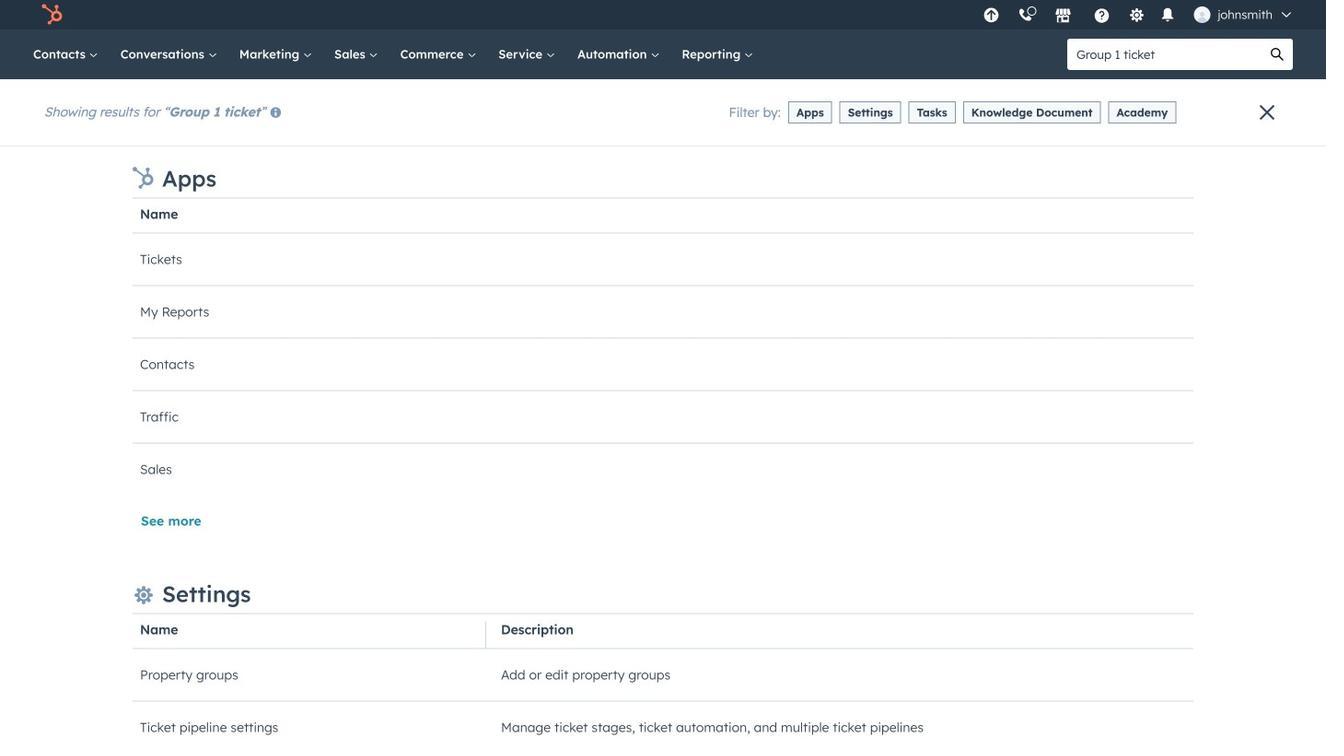 Task type: locate. For each thing, give the bounding box(es) containing it.
user guides element
[[172, 79, 360, 279]]

marketplaces image
[[1055, 8, 1072, 25]]

link opens in a new window image
[[336, 631, 349, 653], [871, 719, 884, 741], [871, 724, 884, 736]]

Search HubSpot search field
[[1068, 39, 1262, 70]]

menu
[[974, 0, 1305, 29]]

john smith image
[[1195, 6, 1211, 23]]

progress bar
[[390, 142, 885, 160]]

link opens in a new window image
[[336, 636, 349, 649]]



Task type: describe. For each thing, give the bounding box(es) containing it.
[object object] complete progress bar
[[968, 312, 1012, 317]]



Task type: vqa. For each thing, say whether or not it's contained in the screenshot.
menu
yes



